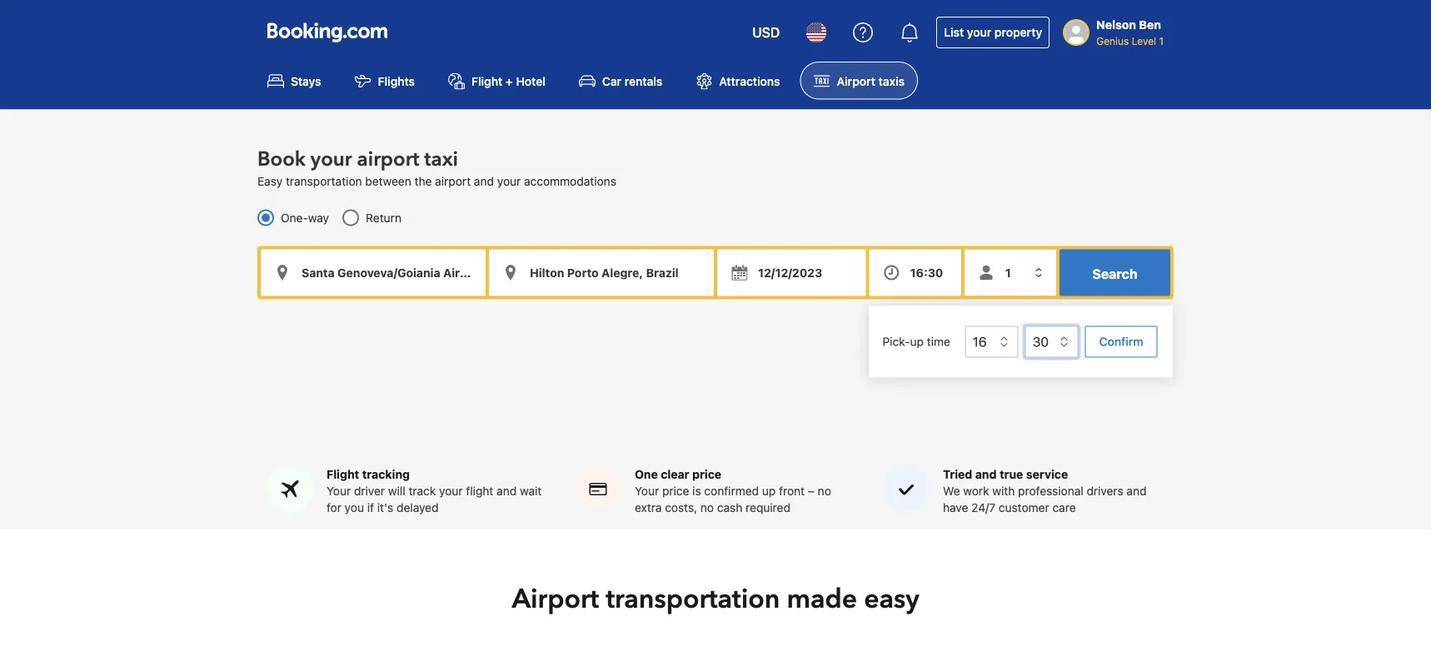 Task type: locate. For each thing, give the bounding box(es) containing it.
0 vertical spatial transportation
[[286, 174, 362, 188]]

we
[[943, 484, 960, 498]]

professional
[[1018, 484, 1084, 498]]

stays
[[291, 74, 321, 88]]

confirm button
[[1085, 326, 1158, 358]]

level
[[1132, 35, 1156, 47]]

and inside the flight tracking your driver will track your flight and wait for you if it's delayed
[[497, 484, 517, 498]]

drivers
[[1087, 484, 1124, 498]]

search
[[1092, 266, 1138, 281]]

your right the list
[[967, 25, 992, 39]]

one-
[[281, 211, 308, 224]]

up
[[910, 335, 924, 349], [762, 484, 776, 498]]

1 your from the left
[[327, 484, 351, 498]]

airport
[[357, 146, 419, 173], [435, 174, 471, 188]]

customer
[[999, 501, 1049, 514]]

0 horizontal spatial airport
[[357, 146, 419, 173]]

and inside book your airport taxi easy transportation between the airport and your accommodations
[[474, 174, 494, 188]]

flight left +
[[472, 74, 503, 88]]

0 horizontal spatial airport
[[512, 581, 599, 617]]

nelson
[[1096, 18, 1136, 32]]

wait
[[520, 484, 542, 498]]

return
[[366, 211, 402, 224]]

car rentals link
[[566, 62, 676, 99]]

and left wait
[[497, 484, 517, 498]]

1 horizontal spatial your
[[635, 484, 659, 498]]

driver
[[354, 484, 385, 498]]

flights
[[378, 74, 415, 88]]

flight inside the flight tracking your driver will track your flight and wait for you if it's delayed
[[327, 467, 359, 481]]

time
[[927, 335, 951, 349]]

one
[[635, 467, 658, 481]]

1 vertical spatial price
[[662, 484, 689, 498]]

your inside the flight tracking your driver will track your flight and wait for you if it's delayed
[[439, 484, 463, 498]]

0 horizontal spatial no
[[701, 501, 714, 514]]

no
[[818, 484, 831, 498], [701, 501, 714, 514]]

1 horizontal spatial flight
[[472, 74, 503, 88]]

confirmed
[[704, 484, 759, 498]]

flight
[[472, 74, 503, 88], [327, 467, 359, 481]]

0 horizontal spatial price
[[662, 484, 689, 498]]

taxis
[[879, 74, 905, 88]]

your down the one
[[635, 484, 659, 498]]

for
[[327, 501, 341, 514]]

1 vertical spatial airport
[[435, 174, 471, 188]]

and right the
[[474, 174, 494, 188]]

service
[[1026, 467, 1068, 481]]

property
[[995, 25, 1042, 39]]

12/12/2023 button
[[717, 249, 866, 296]]

transportation
[[286, 174, 362, 188], [606, 581, 780, 617]]

0 horizontal spatial up
[[762, 484, 776, 498]]

book
[[257, 146, 306, 173]]

up left time
[[910, 335, 924, 349]]

your inside the flight tracking your driver will track your flight and wait for you if it's delayed
[[327, 484, 351, 498]]

track
[[409, 484, 436, 498]]

price down clear
[[662, 484, 689, 498]]

your up for
[[327, 484, 351, 498]]

your
[[967, 25, 992, 39], [311, 146, 352, 173], [497, 174, 521, 188], [439, 484, 463, 498]]

your right track
[[439, 484, 463, 498]]

care
[[1053, 501, 1076, 514]]

airport up between
[[357, 146, 419, 173]]

airport taxis link
[[800, 62, 918, 99]]

0 horizontal spatial your
[[327, 484, 351, 498]]

airport transportation made easy
[[512, 581, 919, 617]]

1 vertical spatial airport
[[512, 581, 599, 617]]

attractions
[[719, 74, 780, 88]]

list your property link
[[937, 17, 1050, 48]]

price
[[692, 467, 722, 481], [662, 484, 689, 498]]

the
[[414, 174, 432, 188]]

book your airport taxi easy transportation between the airport and your accommodations
[[257, 146, 616, 188]]

price up the is on the left
[[692, 467, 722, 481]]

0 horizontal spatial transportation
[[286, 174, 362, 188]]

one-way
[[281, 211, 329, 224]]

easy
[[864, 581, 919, 617]]

1 vertical spatial up
[[762, 484, 776, 498]]

1 horizontal spatial price
[[692, 467, 722, 481]]

easy
[[257, 174, 283, 188]]

work
[[963, 484, 989, 498]]

list your property
[[944, 25, 1042, 39]]

airport down taxi
[[435, 174, 471, 188]]

up up required
[[762, 484, 776, 498]]

1 horizontal spatial no
[[818, 484, 831, 498]]

–
[[808, 484, 815, 498]]

pick-
[[883, 335, 910, 349]]

costs,
[[665, 501, 697, 514]]

16:30 button
[[869, 249, 961, 296]]

pick-up time
[[883, 335, 951, 349]]

flight tracking your driver will track your flight and wait for you if it's delayed
[[327, 467, 542, 514]]

between
[[365, 174, 411, 188]]

1 vertical spatial transportation
[[606, 581, 780, 617]]

car rentals
[[602, 74, 662, 88]]

0 vertical spatial flight
[[472, 74, 503, 88]]

1 vertical spatial no
[[701, 501, 714, 514]]

your inside "one clear price your price is confirmed up front – no extra costs, no cash required"
[[635, 484, 659, 498]]

0 vertical spatial airport
[[837, 74, 875, 88]]

and up the "work"
[[975, 467, 997, 481]]

no right – at the right bottom of page
[[818, 484, 831, 498]]

transportation inside book your airport taxi easy transportation between the airport and your accommodations
[[286, 174, 362, 188]]

0 horizontal spatial flight
[[327, 467, 359, 481]]

0 vertical spatial price
[[692, 467, 722, 481]]

your
[[327, 484, 351, 498], [635, 484, 659, 498]]

and
[[474, 174, 494, 188], [975, 467, 997, 481], [497, 484, 517, 498], [1127, 484, 1147, 498]]

no down the is on the left
[[701, 501, 714, 514]]

flight + hotel link
[[435, 62, 559, 99]]

2 your from the left
[[635, 484, 659, 498]]

flight + hotel
[[472, 74, 546, 88]]

0 vertical spatial airport
[[357, 146, 419, 173]]

confirm
[[1099, 335, 1144, 348]]

made
[[787, 581, 857, 617]]

nelson ben genius level 1
[[1096, 18, 1164, 47]]

airport for airport taxis
[[837, 74, 875, 88]]

flight up the driver
[[327, 467, 359, 481]]

1 horizontal spatial airport
[[837, 74, 875, 88]]

airport
[[837, 74, 875, 88], [512, 581, 599, 617]]

delayed
[[397, 501, 439, 514]]

0 vertical spatial up
[[910, 335, 924, 349]]

1 vertical spatial flight
[[327, 467, 359, 481]]



Task type: describe. For each thing, give the bounding box(es) containing it.
is
[[692, 484, 701, 498]]

airport for airport transportation made easy
[[512, 581, 599, 617]]

1
[[1159, 35, 1164, 47]]

way
[[308, 211, 329, 224]]

your right book
[[311, 146, 352, 173]]

usd
[[752, 25, 780, 40]]

extra
[[635, 501, 662, 514]]

flight for flight tracking your driver will track your flight and wait for you if it's delayed
[[327, 467, 359, 481]]

it's
[[377, 501, 393, 514]]

1 horizontal spatial up
[[910, 335, 924, 349]]

booking.com online hotel reservations image
[[267, 22, 387, 42]]

cash
[[717, 501, 743, 514]]

you
[[345, 501, 364, 514]]

flight
[[466, 484, 493, 498]]

airport taxis
[[837, 74, 905, 88]]

usd button
[[742, 12, 790, 52]]

one clear price your price is confirmed up front – no extra costs, no cash required
[[635, 467, 831, 514]]

with
[[992, 484, 1015, 498]]

ben
[[1139, 18, 1161, 32]]

clear
[[661, 467, 689, 481]]

list
[[944, 25, 964, 39]]

flight for flight + hotel
[[472, 74, 503, 88]]

Enter pick-up location text field
[[261, 249, 486, 296]]

stays link
[[254, 62, 335, 99]]

16:30
[[910, 266, 943, 279]]

your inside list your property link
[[967, 25, 992, 39]]

search button
[[1060, 249, 1170, 296]]

tracking
[[362, 467, 410, 481]]

attractions link
[[682, 62, 794, 99]]

flights link
[[341, 62, 428, 99]]

taxi
[[424, 146, 458, 173]]

your left accommodations in the left top of the page
[[497, 174, 521, 188]]

accommodations
[[524, 174, 616, 188]]

+
[[506, 74, 513, 88]]

hotel
[[516, 74, 546, 88]]

0 vertical spatial no
[[818, 484, 831, 498]]

true
[[1000, 467, 1023, 481]]

rentals
[[625, 74, 662, 88]]

required
[[746, 501, 791, 514]]

1 horizontal spatial airport
[[435, 174, 471, 188]]

will
[[388, 484, 405, 498]]

if
[[367, 501, 374, 514]]

and right "drivers"
[[1127, 484, 1147, 498]]

up inside "one clear price your price is confirmed up front – no extra costs, no cash required"
[[762, 484, 776, 498]]

tried and true service we work with professional drivers and have 24/7 customer care
[[943, 467, 1147, 514]]

tried
[[943, 467, 972, 481]]

car
[[602, 74, 622, 88]]

1 horizontal spatial transportation
[[606, 581, 780, 617]]

24/7
[[971, 501, 996, 514]]

12/12/2023
[[758, 266, 822, 279]]

Enter destination text field
[[489, 249, 714, 296]]

have
[[943, 501, 968, 514]]

genius
[[1096, 35, 1129, 47]]

front
[[779, 484, 805, 498]]



Task type: vqa. For each thing, say whether or not it's contained in the screenshot.
Stays at the left top of the page
yes



